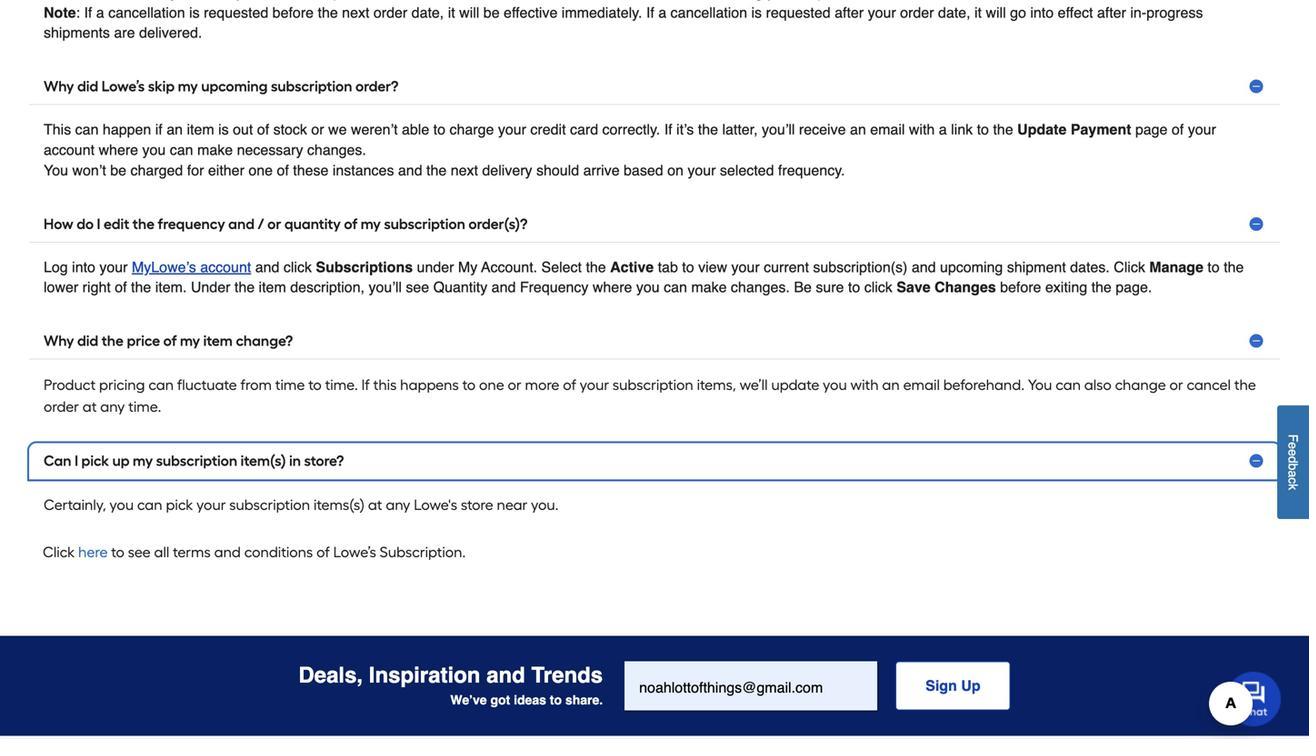 Task type: locate. For each thing, give the bounding box(es) containing it.
item up the 'change?' at the left top of page
[[259, 279, 286, 296]]

can down tab
[[664, 279, 687, 296]]

1 it from the left
[[448, 4, 455, 21]]

go
[[1010, 4, 1026, 21]]

why inside button
[[44, 78, 74, 95]]

and inside the how do i edit the frequency and / or quantity of my subscription order(s)? 'button'
[[228, 215, 255, 233]]

to right able
[[433, 121, 446, 138]]

cancel
[[1187, 377, 1231, 394]]

you inside product pricing can fluctuate from time to time. if this happens to one or more of your subscription items, we'll update you with an email beforehand. you can also change or cancel the order at any time.
[[1028, 377, 1052, 394]]

1 vertical spatial account
[[200, 258, 251, 275]]

a inside button
[[1286, 470, 1301, 477]]

price
[[127, 332, 160, 350]]

pricing
[[99, 377, 145, 394]]

will left go
[[986, 4, 1006, 21]]

1 vertical spatial why
[[44, 332, 74, 350]]

will left effective
[[459, 4, 479, 21]]

can up all
[[137, 497, 162, 514]]

1 horizontal spatial make
[[691, 279, 727, 296]]

make down view
[[691, 279, 727, 296]]

effect
[[1058, 4, 1093, 21]]

can inside to the lower right of the item. under the item description, you'll see quantity and frequency where you can make changes. be sure to click
[[664, 279, 687, 296]]

1 horizontal spatial is
[[218, 121, 229, 138]]

0 vertical spatial any
[[100, 398, 125, 416]]

to the lower right of the item. under the item description, you'll see quantity and frequency where you can make changes. be sure to click
[[44, 258, 1244, 296]]

did for lowe's
[[77, 78, 98, 95]]

1 minus filled image from the top
[[1247, 77, 1266, 96]]

0 vertical spatial into
[[1030, 4, 1054, 21]]

0 vertical spatial item
[[187, 121, 214, 138]]

1 horizontal spatial click
[[1114, 258, 1145, 275]]

the inside product pricing can fluctuate from time to time. if this happens to one or more of your subscription items, we'll update you with an email beforehand. you can also change or cancel the order at any time.
[[1234, 377, 1256, 394]]

2 horizontal spatial an
[[882, 377, 900, 394]]

1 vertical spatial upcoming
[[940, 258, 1003, 275]]

4 minus filled image from the top
[[1247, 452, 1266, 470]]

email inside product pricing can fluctuate from time to time. if this happens to one or more of your subscription items, we'll update you with an email beforehand. you can also change or cancel the order at any time.
[[903, 377, 940, 394]]

you left won't at the left top of the page
[[44, 162, 68, 179]]

0 vertical spatial account
[[44, 141, 95, 158]]

upcoming up changes
[[940, 258, 1003, 275]]

minus filled image for certainly, you can pick your subscription items(s) at any lowe's store near you.
[[1247, 452, 1266, 470]]

of right more
[[563, 377, 576, 394]]

account up under
[[200, 258, 251, 275]]

0 vertical spatial before
[[272, 4, 314, 21]]

date,
[[412, 4, 444, 21], [938, 4, 971, 21]]

1 will from the left
[[459, 4, 479, 21]]

and inside deals, inspiration and trends we've got ideas to share.
[[487, 663, 525, 688]]

tab
[[658, 258, 678, 275]]

do
[[77, 215, 94, 233]]

1 horizontal spatial any
[[386, 497, 410, 514]]

right
[[82, 279, 111, 296]]

see down under
[[406, 279, 429, 296]]

with
[[909, 121, 935, 138], [851, 377, 879, 394]]

chat invite button image
[[1227, 671, 1282, 726]]

0 vertical spatial click
[[1114, 258, 1145, 275]]

0 horizontal spatial with
[[851, 377, 879, 394]]

see
[[406, 279, 429, 296], [128, 544, 151, 561]]

email left beforehand.
[[903, 377, 940, 394]]

1 horizontal spatial it
[[975, 4, 982, 21]]

and left /
[[228, 215, 255, 233]]

out
[[233, 121, 253, 138]]

0 horizontal spatial an
[[167, 121, 183, 138]]

0 vertical spatial did
[[77, 78, 98, 95]]

click
[[284, 258, 312, 275], [864, 279, 893, 296]]

why did lowe's skip my upcoming subscription order? button
[[29, 69, 1280, 105]]

you'll inside to the lower right of the item. under the item description, you'll see quantity and frequency where you can make changes. be sure to click
[[369, 279, 402, 296]]

to down subscription(s)
[[848, 279, 860, 296]]

frequency
[[520, 279, 589, 296]]

it left effective
[[448, 4, 455, 21]]

frequency.
[[778, 162, 845, 179]]

1 horizontal spatial cancellation
[[671, 4, 747, 21]]

how
[[44, 215, 73, 233]]

0 vertical spatial you
[[44, 162, 68, 179]]

changes. down we
[[307, 141, 366, 158]]

did inside why did the price of my item change? 'button'
[[77, 332, 98, 350]]

see left all
[[128, 544, 151, 561]]

or
[[311, 121, 324, 138], [267, 215, 281, 233], [508, 377, 522, 394], [1170, 377, 1183, 394]]

click up page. at the top of page
[[1114, 258, 1145, 275]]

item up for
[[187, 121, 214, 138]]

0 horizontal spatial where
[[99, 141, 138, 158]]

happen
[[103, 121, 151, 138]]

subscription down why did the price of my item change? 'button'
[[613, 377, 693, 394]]

1 requested from the left
[[204, 4, 268, 21]]

before
[[272, 4, 314, 21], [1000, 279, 1041, 296]]

1 vertical spatial into
[[72, 258, 95, 275]]

and down the account.
[[492, 279, 516, 296]]

delivered.
[[139, 24, 202, 41]]

a up k
[[1286, 470, 1301, 477]]

be left effective
[[484, 4, 500, 21]]

after
[[835, 4, 864, 21], [1097, 4, 1126, 21]]

if left this
[[361, 377, 370, 394]]

time. left this
[[325, 377, 358, 394]]

i inside 'button'
[[97, 215, 100, 233]]

1 e from the top
[[1286, 442, 1301, 449]]

1 horizontal spatial date,
[[938, 4, 971, 21]]

lowe's left skip
[[102, 78, 145, 95]]

can right the this
[[75, 121, 99, 138]]

of right page
[[1172, 121, 1184, 138]]

exiting
[[1045, 279, 1088, 296]]

1 horizontal spatial requested
[[766, 4, 831, 21]]

0 vertical spatial upcoming
[[201, 78, 268, 95]]

you won't be charged for either one of these instances and the next delivery should arrive based on your selected frequency.
[[44, 162, 845, 179]]

0 horizontal spatial at
[[83, 398, 97, 416]]

and down able
[[398, 162, 422, 179]]

1 horizontal spatial an
[[850, 121, 866, 138]]

click down subscription(s)
[[864, 279, 893, 296]]

next up 'order?'
[[342, 4, 370, 21]]

0 horizontal spatial requested
[[204, 4, 268, 21]]

of right right
[[115, 279, 127, 296]]

or left cancel
[[1170, 377, 1183, 394]]

and up got
[[487, 663, 525, 688]]

should
[[536, 162, 579, 179]]

0 horizontal spatial you'll
[[369, 279, 402, 296]]

you'll down subscriptions
[[369, 279, 402, 296]]

1 vertical spatial you'll
[[369, 279, 402, 296]]

my right skip
[[178, 78, 198, 95]]

0 horizontal spatial will
[[459, 4, 479, 21]]

any left lowe's
[[386, 497, 410, 514]]

0 vertical spatial where
[[99, 141, 138, 158]]

0 vertical spatial make
[[197, 141, 233, 158]]

to right manage at top
[[1208, 258, 1220, 275]]

0 horizontal spatial be
[[110, 162, 126, 179]]

0 vertical spatial with
[[909, 121, 935, 138]]

pick down can i pick up my subscription item(s) in store?
[[166, 497, 193, 514]]

1 vertical spatial item
[[259, 279, 286, 296]]

1 horizontal spatial upcoming
[[940, 258, 1003, 275]]

edit
[[104, 215, 129, 233]]

save
[[897, 279, 931, 296]]

or left more
[[508, 377, 522, 394]]

1 why from the top
[[44, 78, 74, 95]]

0 horizontal spatial one
[[249, 162, 273, 179]]

into
[[1030, 4, 1054, 21], [72, 258, 95, 275]]

time. down the pricing
[[128, 398, 161, 416]]

make up either in the top left of the page
[[197, 141, 233, 158]]

i right do
[[97, 215, 100, 233]]

0 horizontal spatial make
[[197, 141, 233, 158]]

1 vertical spatial did
[[77, 332, 98, 350]]

to right ideas
[[550, 693, 562, 707]]

product
[[44, 377, 96, 394]]

terms
[[173, 544, 211, 561]]

you up charged
[[142, 141, 166, 158]]

changes
[[935, 279, 996, 296]]

0 vertical spatial changes.
[[307, 141, 366, 158]]

2 date, from the left
[[938, 4, 971, 21]]

1 date, from the left
[[412, 4, 444, 21]]

minus filled image
[[1247, 77, 1266, 96], [1247, 215, 1266, 233], [1247, 332, 1266, 350], [1247, 452, 1266, 470]]

to inside deals, inspiration and trends we've got ideas to share.
[[550, 693, 562, 707]]

e up the b
[[1286, 449, 1301, 456]]

we'll
[[740, 377, 768, 394]]

you
[[44, 162, 68, 179], [1028, 377, 1052, 394]]

1 vertical spatial see
[[128, 544, 151, 561]]

a right immediately.
[[658, 4, 667, 21]]

upcoming
[[201, 78, 268, 95], [940, 258, 1003, 275]]

pick
[[81, 452, 109, 470], [166, 497, 193, 514]]

: if a cancellation is requested before the next order date, it will be effective immediately. if a cancellation is requested after your order date, it will go into effect after in-progress shipments are delivered.
[[44, 4, 1203, 41]]

0 horizontal spatial cancellation
[[108, 4, 185, 21]]

1 vertical spatial lowe's
[[333, 544, 376, 561]]

2 did from the top
[[77, 332, 98, 350]]

0 horizontal spatial i
[[75, 452, 78, 470]]

1 horizontal spatial will
[[986, 4, 1006, 21]]

1 vertical spatial click
[[864, 279, 893, 296]]

1 horizontal spatial be
[[484, 4, 500, 21]]

1 vertical spatial click
[[43, 544, 75, 561]]

0 vertical spatial click
[[284, 258, 312, 275]]

why up the 'product'
[[44, 332, 74, 350]]

page
[[1135, 121, 1168, 138]]

my
[[178, 78, 198, 95], [361, 215, 381, 233], [180, 332, 200, 350], [133, 452, 153, 470]]

1 vertical spatial i
[[75, 452, 78, 470]]

0 horizontal spatial any
[[100, 398, 125, 416]]

why up the this
[[44, 78, 74, 95]]

you down active
[[636, 279, 660, 296]]

1 horizontal spatial account
[[200, 258, 251, 275]]

cancellation
[[108, 4, 185, 21], [671, 4, 747, 21]]

be right won't at the left top of the page
[[110, 162, 126, 179]]

i inside button
[[75, 452, 78, 470]]

1 horizontal spatial lowe's
[[333, 544, 376, 561]]

0 vertical spatial why
[[44, 78, 74, 95]]

changes.
[[307, 141, 366, 158], [731, 279, 790, 296]]

1 vertical spatial make
[[691, 279, 727, 296]]

0 horizontal spatial click
[[43, 544, 75, 561]]

0 horizontal spatial next
[[342, 4, 370, 21]]

order?
[[356, 78, 399, 95]]

2 vertical spatial item
[[203, 332, 233, 350]]

you down 'up'
[[110, 497, 134, 514]]

can
[[44, 452, 71, 470]]

0 horizontal spatial order
[[44, 398, 79, 416]]

at right items(s)
[[368, 497, 382, 514]]

based
[[624, 162, 663, 179]]

1 horizontal spatial with
[[909, 121, 935, 138]]

can up for
[[170, 141, 193, 158]]

0 horizontal spatial it
[[448, 4, 455, 21]]

1 vertical spatial with
[[851, 377, 879, 394]]

upcoming up the out
[[201, 78, 268, 95]]

with right update
[[851, 377, 879, 394]]

0 horizontal spatial pick
[[81, 452, 109, 470]]

description,
[[290, 279, 365, 296]]

won't
[[72, 162, 106, 179]]

1 horizontal spatial pick
[[166, 497, 193, 514]]

we've
[[450, 693, 487, 707]]

minus filled image inside can i pick up my subscription item(s) in store? button
[[1247, 452, 1266, 470]]

stock
[[273, 121, 307, 138]]

my right 'up'
[[133, 452, 153, 470]]

to right link
[[977, 121, 989, 138]]

1 vertical spatial changes.
[[731, 279, 790, 296]]

1 vertical spatial any
[[386, 497, 410, 514]]

an
[[167, 121, 183, 138], [850, 121, 866, 138], [882, 377, 900, 394]]

item
[[187, 121, 214, 138], [259, 279, 286, 296], [203, 332, 233, 350]]

you
[[142, 141, 166, 158], [636, 279, 660, 296], [823, 377, 847, 394], [110, 497, 134, 514]]

0 vertical spatial next
[[342, 4, 370, 21]]

inspiration
[[369, 663, 480, 688]]

1 vertical spatial where
[[593, 279, 632, 296]]

lowe's
[[414, 497, 457, 514]]

0 horizontal spatial changes.
[[307, 141, 366, 158]]

changes. inside to the lower right of the item. under the item description, you'll see quantity and frequency where you can make changes. be sure to click
[[731, 279, 790, 296]]

0 vertical spatial see
[[406, 279, 429, 296]]

into up right
[[72, 258, 95, 275]]

next inside : if a cancellation is requested before the next order date, it will be effective immediately. if a cancellation is requested after your order date, it will go into effect after in-progress shipments are delivered.
[[342, 4, 370, 21]]

if inside product pricing can fluctuate from time to time. if this happens to one or more of your subscription items, we'll update you with an email beforehand. you can also change or cancel the order at any time.
[[361, 377, 370, 394]]

quantity
[[433, 279, 488, 296]]

or right /
[[267, 215, 281, 233]]

it left go
[[975, 4, 982, 21]]

where down log into your mylowe's account and click subscriptions under my account. select the active tab to view your current subscription(s) and upcoming shipment dates. click manage
[[593, 279, 632, 296]]

changes. down current
[[731, 279, 790, 296]]

1 vertical spatial pick
[[166, 497, 193, 514]]

pick left 'up'
[[81, 452, 109, 470]]

subscription up under
[[384, 215, 465, 233]]

0 vertical spatial one
[[249, 162, 273, 179]]

1 horizontal spatial click
[[864, 279, 893, 296]]

necessary
[[237, 141, 303, 158]]

account down the this
[[44, 141, 95, 158]]

0 vertical spatial i
[[97, 215, 100, 233]]

click up "description,"
[[284, 258, 312, 275]]

in-
[[1130, 4, 1147, 21]]

did for the
[[77, 332, 98, 350]]

2 minus filled image from the top
[[1247, 215, 1266, 233]]

into inside : if a cancellation is requested before the next order date, it will be effective immediately. if a cancellation is requested after your order date, it will go into effect after in-progress shipments are delivered.
[[1030, 4, 1054, 21]]

of down necessary
[[277, 162, 289, 179]]

subscription up stock
[[271, 78, 352, 95]]

under
[[191, 279, 230, 296]]

credit
[[530, 121, 566, 138]]

1 horizontal spatial i
[[97, 215, 100, 233]]

and down /
[[255, 258, 280, 275]]

1 horizontal spatial where
[[593, 279, 632, 296]]

where down happen
[[99, 141, 138, 158]]

1 vertical spatial next
[[451, 162, 478, 179]]

why inside 'button'
[[44, 332, 74, 350]]

any down the pricing
[[100, 398, 125, 416]]

0 vertical spatial email
[[870, 121, 905, 138]]

how do i edit the frequency and / or quantity of my subscription order(s)?
[[44, 215, 528, 233]]

to
[[433, 121, 446, 138], [977, 121, 989, 138], [682, 258, 694, 275], [1208, 258, 1220, 275], [848, 279, 860, 296], [308, 377, 322, 394], [462, 377, 476, 394], [111, 544, 124, 561], [550, 693, 562, 707]]

you right update
[[823, 377, 847, 394]]

at down the 'product'
[[83, 398, 97, 416]]

you'll right latter,
[[762, 121, 795, 138]]

did inside 'why did lowe's skip my upcoming subscription order?' button
[[77, 78, 98, 95]]

you'll
[[762, 121, 795, 138], [369, 279, 402, 296]]

1 vertical spatial one
[[479, 377, 504, 394]]

why
[[44, 78, 74, 95], [44, 332, 74, 350]]

minus filled image inside why did the price of my item change? 'button'
[[1247, 332, 1266, 350]]

0 vertical spatial time.
[[325, 377, 358, 394]]

0 horizontal spatial after
[[835, 4, 864, 21]]

1 horizontal spatial after
[[1097, 4, 1126, 21]]

you.
[[531, 497, 559, 514]]

f e e d b a c k button
[[1277, 405, 1309, 519]]

mylowe's account link
[[132, 258, 251, 275]]

1 vertical spatial before
[[1000, 279, 1041, 296]]

2 requested from the left
[[766, 4, 831, 21]]

into right go
[[1030, 4, 1054, 21]]

1 horizontal spatial into
[[1030, 4, 1054, 21]]

i right can at the left of page
[[75, 452, 78, 470]]

can right the pricing
[[149, 377, 174, 394]]

1 horizontal spatial see
[[406, 279, 429, 296]]

one down necessary
[[249, 162, 273, 179]]

e up d at the bottom right of the page
[[1286, 442, 1301, 449]]

2 why from the top
[[44, 332, 74, 350]]

1 did from the top
[[77, 78, 98, 95]]

lowe's down items(s)
[[333, 544, 376, 561]]

minus filled image inside the how do i edit the frequency and / or quantity of my subscription order(s)? 'button'
[[1247, 215, 1266, 233]]

account
[[44, 141, 95, 158], [200, 258, 251, 275]]

f e e d b a c k
[[1286, 434, 1301, 490]]

0 horizontal spatial lowe's
[[102, 78, 145, 95]]

your
[[868, 4, 896, 21], [498, 121, 526, 138], [1188, 121, 1216, 138], [688, 162, 716, 179], [99, 258, 128, 275], [731, 258, 760, 275], [580, 377, 609, 394], [197, 497, 226, 514]]

k
[[1286, 484, 1301, 490]]

the inside : if a cancellation is requested before the next order date, it will be effective immediately. if a cancellation is requested after your order date, it will go into effect after in-progress shipments are delivered.
[[318, 4, 338, 21]]

with left link
[[909, 121, 935, 138]]

of
[[257, 121, 269, 138], [1172, 121, 1184, 138], [277, 162, 289, 179], [344, 215, 358, 233], [115, 279, 127, 296], [163, 332, 177, 350], [563, 377, 576, 394], [316, 544, 330, 561]]

1 horizontal spatial you
[[1028, 377, 1052, 394]]

or left we
[[311, 121, 324, 138]]

under
[[417, 258, 454, 275]]

the
[[318, 4, 338, 21], [698, 121, 718, 138], [993, 121, 1013, 138], [426, 162, 447, 179], [133, 215, 155, 233], [586, 258, 606, 275], [1224, 258, 1244, 275], [131, 279, 151, 296], [234, 279, 255, 296], [1092, 279, 1112, 296], [102, 332, 124, 350], [1234, 377, 1256, 394]]

1 vertical spatial you
[[1028, 377, 1052, 394]]

1 vertical spatial email
[[903, 377, 940, 394]]

0 vertical spatial you'll
[[762, 121, 795, 138]]

you inside page of your account where you can make necessary changes.
[[142, 141, 166, 158]]

can i pick up my subscription item(s) in store?
[[44, 452, 344, 470]]

item up fluctuate
[[203, 332, 233, 350]]

3 minus filled image from the top
[[1247, 332, 1266, 350]]

you right beforehand.
[[1028, 377, 1052, 394]]

d
[[1286, 456, 1301, 463]]



Task type: describe. For each thing, give the bounding box(es) containing it.
here
[[78, 544, 108, 561]]

are
[[114, 24, 135, 41]]

c
[[1286, 477, 1301, 484]]

log into your mylowe's account and click subscriptions under my account. select the active tab to view your current subscription(s) and upcoming shipment dates. click manage
[[44, 258, 1204, 275]]

my right price
[[180, 332, 200, 350]]

0 horizontal spatial into
[[72, 258, 95, 275]]

of right price
[[163, 332, 177, 350]]

sign up button
[[896, 662, 1011, 711]]

2 horizontal spatial order
[[900, 4, 934, 21]]

certainly, you can pick your subscription items(s) at any lowe's store near you.
[[44, 497, 559, 514]]

effective
[[504, 4, 558, 21]]

1 horizontal spatial time.
[[325, 377, 358, 394]]

account.
[[481, 258, 537, 275]]

latter,
[[722, 121, 758, 138]]

charge
[[450, 121, 494, 138]]

changes. inside page of your account where you can make necessary changes.
[[307, 141, 366, 158]]

0 horizontal spatial is
[[189, 4, 200, 21]]

/
[[258, 215, 264, 233]]

subscription left the item(s)
[[156, 452, 237, 470]]

certainly,
[[44, 497, 106, 514]]

store?
[[304, 452, 344, 470]]

click here to see all terms and conditions of lowe's subscription.
[[43, 544, 466, 561]]

progress
[[1147, 4, 1203, 21]]

of inside page of your account where you can make necessary changes.
[[1172, 121, 1184, 138]]

how do i edit the frequency and / or quantity of my subscription order(s)? button
[[29, 206, 1280, 243]]

minus filled image inside 'why did lowe's skip my upcoming subscription order?' button
[[1247, 77, 1266, 96]]

2 e from the top
[[1286, 449, 1301, 456]]

item.
[[155, 279, 187, 296]]

f
[[1286, 434, 1301, 442]]

and up save
[[912, 258, 936, 275]]

lowe's inside button
[[102, 78, 145, 95]]

before inside : if a cancellation is requested before the next order date, it will be effective immediately. if a cancellation is requested after your order date, it will go into effect after in-progress shipments are delivered.
[[272, 4, 314, 21]]

1 vertical spatial time.
[[128, 398, 161, 416]]

these
[[293, 162, 329, 179]]

for
[[187, 162, 204, 179]]

2 after from the left
[[1097, 4, 1126, 21]]

sure
[[816, 279, 844, 296]]

change
[[1115, 377, 1166, 394]]

to right here
[[111, 544, 124, 561]]

2 horizontal spatial is
[[751, 4, 762, 21]]

upcoming inside button
[[201, 78, 268, 95]]

store
[[461, 497, 493, 514]]

:
[[76, 4, 80, 21]]

a right :
[[96, 4, 104, 21]]

we
[[328, 121, 347, 138]]

if right immediately.
[[646, 4, 654, 21]]

b
[[1286, 463, 1301, 470]]

0 horizontal spatial click
[[284, 258, 312, 275]]

in
[[289, 452, 301, 470]]

correctly.
[[602, 121, 660, 138]]

can inside page of your account where you can make necessary changes.
[[170, 141, 193, 158]]

one inside product pricing can fluctuate from time to time. if this happens to one or more of your subscription items, we'll update you with an email beforehand. you can also change or cancel the order at any time.
[[479, 377, 504, 394]]

share.
[[565, 693, 603, 707]]

link
[[951, 121, 973, 138]]

more
[[525, 377, 560, 394]]

item inside why did the price of my item change? 'button'
[[203, 332, 233, 350]]

see inside to the lower right of the item. under the item description, you'll see quantity and frequency where you can make changes. be sure to click
[[406, 279, 429, 296]]

subscription inside product pricing can fluctuate from time to time. if this happens to one or more of your subscription items, we'll update you with an email beforehand. you can also change or cancel the order at any time.
[[613, 377, 693, 394]]

be inside : if a cancellation is requested before the next order date, it will be effective immediately. if a cancellation is requested after your order date, it will go into effect after in-progress shipments are delivered.
[[484, 4, 500, 21]]

dates.
[[1070, 258, 1110, 275]]

got
[[490, 693, 510, 707]]

where inside page of your account where you can make necessary changes.
[[99, 141, 138, 158]]

can i pick up my subscription item(s) in store? button
[[29, 443, 1280, 480]]

happens
[[400, 377, 459, 394]]

minus filled image for log into your
[[1247, 215, 1266, 233]]

you inside product pricing can fluctuate from time to time. if this happens to one or more of your subscription items, we'll update you with an email beforehand. you can also change or cancel the order at any time.
[[823, 377, 847, 394]]

page.
[[1116, 279, 1152, 296]]

arrive
[[583, 162, 620, 179]]

able
[[402, 121, 429, 138]]

view
[[698, 258, 727, 275]]

conditions
[[244, 544, 313, 561]]

you inside to the lower right of the item. under the item description, you'll see quantity and frequency where you can make changes. be sure to click
[[636, 279, 660, 296]]

Email Address email field
[[625, 662, 878, 711]]

make inside to the lower right of the item. under the item description, you'll see quantity and frequency where you can make changes. be sure to click
[[691, 279, 727, 296]]

on
[[667, 162, 684, 179]]

any inside product pricing can fluctuate from time to time. if this happens to one or more of your subscription items, we'll update you with an email beforehand. you can also change or cancel the order at any time.
[[100, 398, 125, 416]]

product pricing can fluctuate from time to time. if this happens to one or more of your subscription items, we'll update you with an email beforehand. you can also change or cancel the order at any time.
[[44, 377, 1256, 416]]

an inside product pricing can fluctuate from time to time. if this happens to one or more of your subscription items, we'll update you with an email beforehand. you can also change or cancel the order at any time.
[[882, 377, 900, 394]]

item inside to the lower right of the item. under the item description, you'll see quantity and frequency where you can make changes. be sure to click
[[259, 279, 286, 296]]

up
[[961, 677, 981, 694]]

page of your account where you can make necessary changes.
[[44, 121, 1216, 158]]

to right happens at the left
[[462, 377, 476, 394]]

near
[[497, 497, 528, 514]]

2 cancellation from the left
[[671, 4, 747, 21]]

my up subscriptions
[[361, 215, 381, 233]]

of inside product pricing can fluctuate from time to time. if this happens to one or more of your subscription items, we'll update you with an email beforehand. you can also change or cancel the order at any time.
[[563, 377, 576, 394]]

why did the price of my item change?
[[44, 332, 293, 350]]

of right 'quantity'
[[344, 215, 358, 233]]

payment
[[1071, 121, 1131, 138]]

make inside page of your account where you can make necessary changes.
[[197, 141, 233, 158]]

of inside to the lower right of the item. under the item description, you'll see quantity and frequency where you can make changes. be sure to click
[[115, 279, 127, 296]]

1 after from the left
[[835, 4, 864, 21]]

minus filled image for product pricing can fluctuate from time to time. if this happens to one or more of your subscription items, we'll update you with an email beforehand. you can also change or cancel the order at any time.
[[1247, 332, 1266, 350]]

1 cancellation from the left
[[108, 4, 185, 21]]

beforehand.
[[944, 377, 1025, 394]]

click inside to the lower right of the item. under the item description, you'll see quantity and frequency where you can make changes. be sure to click
[[864, 279, 893, 296]]

of right the out
[[257, 121, 269, 138]]

1 horizontal spatial next
[[451, 162, 478, 179]]

up
[[112, 452, 130, 470]]

at inside product pricing can fluctuate from time to time. if this happens to one or more of your subscription items, we'll update you with an email beforehand. you can also change or cancel the order at any time.
[[83, 398, 97, 416]]

your inside : if a cancellation is requested before the next order date, it will be effective immediately. if a cancellation is requested after your order date, it will go into effect after in-progress shipments are delivered.
[[868, 4, 896, 21]]

1 horizontal spatial order
[[374, 4, 408, 21]]

or inside 'button'
[[267, 215, 281, 233]]

it's
[[676, 121, 694, 138]]

this can happen if an item is out of stock or we weren't able to charge your credit card correctly. if it's the latter, you'll receive an email with a link to the update payment
[[44, 121, 1131, 138]]

instances
[[333, 162, 394, 179]]

save changes before exiting the page.
[[897, 279, 1152, 296]]

update
[[771, 377, 819, 394]]

why did lowe's skip my upcoming subscription order?
[[44, 78, 399, 95]]

skip
[[148, 78, 175, 95]]

mylowe's
[[132, 258, 196, 275]]

2 it from the left
[[975, 4, 982, 21]]

and inside to the lower right of the item. under the item description, you'll see quantity and frequency where you can make changes. be sure to click
[[492, 279, 516, 296]]

to right tab
[[682, 258, 694, 275]]

if
[[155, 121, 163, 138]]

pick inside button
[[81, 452, 109, 470]]

if left it's at right
[[664, 121, 672, 138]]

sign up form
[[625, 662, 1011, 712]]

0 horizontal spatial see
[[128, 544, 151, 561]]

1 vertical spatial be
[[110, 162, 126, 179]]

order(s)?
[[469, 215, 528, 233]]

selected
[[720, 162, 774, 179]]

manage
[[1149, 258, 1204, 275]]

of right conditions
[[316, 544, 330, 561]]

active
[[610, 258, 654, 275]]

with inside product pricing can fluctuate from time to time. if this happens to one or more of your subscription items, we'll update you with an email beforehand. you can also change or cancel the order at any time.
[[851, 377, 879, 394]]

1 horizontal spatial at
[[368, 497, 382, 514]]

to right time
[[308, 377, 322, 394]]

ideas
[[514, 693, 546, 707]]

current
[[764, 258, 809, 275]]

order inside product pricing can fluctuate from time to time. if this happens to one or more of your subscription items, we'll update you with an email beforehand. you can also change or cancel the order at any time.
[[44, 398, 79, 416]]

all
[[154, 544, 169, 561]]

account inside page of your account where you can make necessary changes.
[[44, 141, 95, 158]]

quantity
[[284, 215, 341, 233]]

can left also
[[1056, 377, 1081, 394]]

and right terms
[[214, 544, 241, 561]]

either
[[208, 162, 244, 179]]

immediately.
[[562, 4, 642, 21]]

subscription inside 'button'
[[384, 215, 465, 233]]

your inside page of your account where you can make necessary changes.
[[1188, 121, 1216, 138]]

subscription.
[[380, 544, 466, 561]]

log
[[44, 258, 68, 275]]

why for why did the price of my item change?
[[44, 332, 74, 350]]

your inside product pricing can fluctuate from time to time. if this happens to one or more of your subscription items, we'll update you with an email beforehand. you can also change or cancel the order at any time.
[[580, 377, 609, 394]]

from
[[240, 377, 272, 394]]

where inside to the lower right of the item. under the item description, you'll see quantity and frequency where you can make changes. be sure to click
[[593, 279, 632, 296]]

2 will from the left
[[986, 4, 1006, 21]]

select
[[541, 258, 582, 275]]

subscription down the item(s)
[[229, 497, 310, 514]]

a left link
[[939, 121, 947, 138]]

why for why did lowe's skip my upcoming subscription order?
[[44, 78, 74, 95]]

1 horizontal spatial you'll
[[762, 121, 795, 138]]

if right :
[[84, 4, 92, 21]]

deals, inspiration and trends we've got ideas to share.
[[299, 663, 603, 707]]

be
[[794, 279, 812, 296]]



Task type: vqa. For each thing, say whether or not it's contained in the screenshot.
first yes from the top
no



